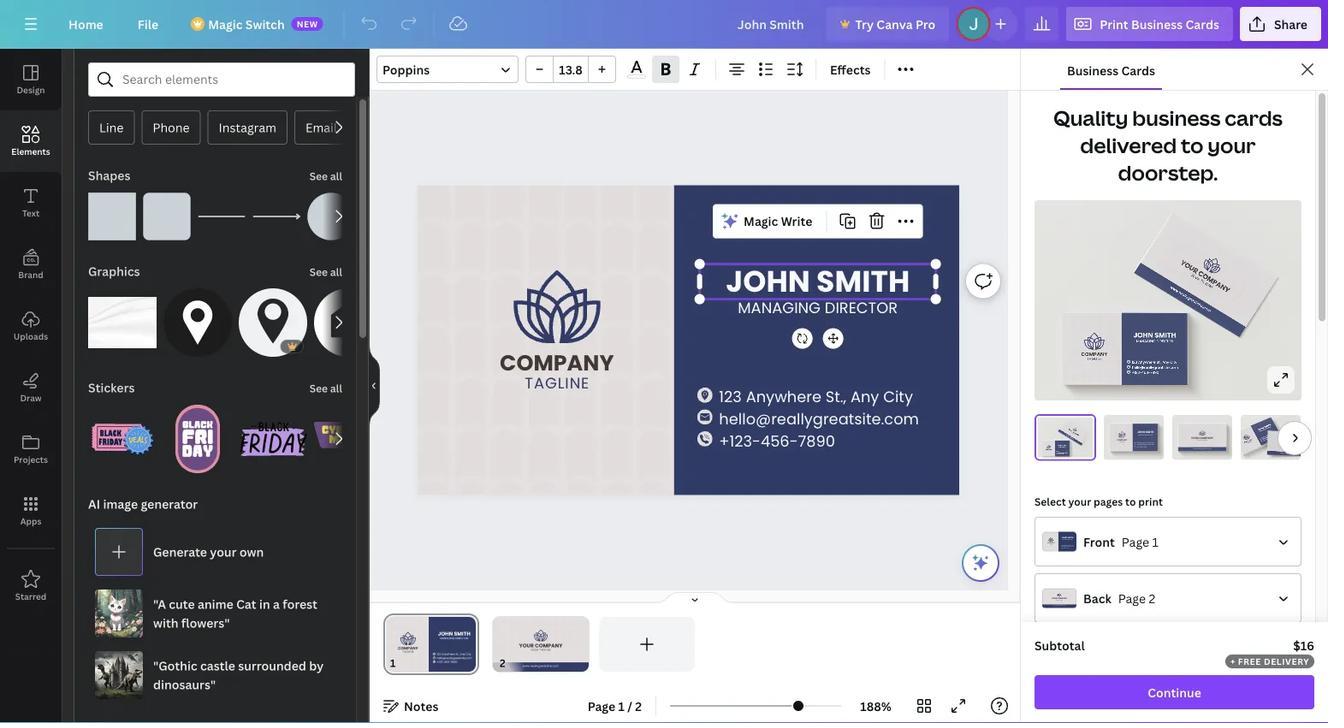 Task type: locate. For each thing, give the bounding box(es) containing it.
0 horizontal spatial john smith managing director
[[726, 260, 910, 318]]

business up quality
[[1067, 62, 1119, 78]]

stickers
[[88, 380, 135, 396]]

business cards button
[[1061, 49, 1162, 90]]

0 vertical spatial john smith managing director
[[726, 260, 910, 318]]

magic left switch
[[208, 16, 243, 32]]

2 right /
[[635, 698, 642, 714]]

line
[[99, 119, 124, 136]]

see all
[[310, 169, 342, 183], [310, 265, 342, 279], [310, 381, 342, 395]]

generator
[[141, 496, 198, 512]]

doorstep.
[[1118, 159, 1218, 187]]

design button
[[0, 49, 62, 110]]

#fafaff image
[[628, 75, 646, 79], [628, 75, 646, 79]]

+ free delivery
[[1231, 656, 1310, 667]]

john smith managing director down your tagline www.reallygreatsite.com
[[1134, 330, 1177, 344]]

1 horizontal spatial to
[[1181, 131, 1204, 159]]

1 horizontal spatial 2
[[1149, 590, 1156, 606]]

brand
[[18, 269, 43, 280]]

1 vertical spatial business
[[1067, 62, 1119, 78]]

2 vertical spatial see all
[[310, 381, 342, 395]]

1 see all from the top
[[310, 169, 342, 183]]

1 add this line to the canvas image from the left
[[198, 193, 246, 241]]

0 vertical spatial 2
[[1149, 590, 1156, 606]]

cards left share dropdown button
[[1186, 16, 1220, 32]]

3 see all from the top
[[310, 381, 342, 395]]

0 horizontal spatial cards
[[1122, 62, 1155, 78]]

company inside your company
[[1197, 268, 1232, 295]]

john
[[726, 260, 810, 302], [1134, 330, 1153, 340], [1257, 426, 1265, 432], [1138, 430, 1145, 434], [1058, 445, 1062, 447]]

front
[[1084, 534, 1115, 550]]

1 vertical spatial all
[[330, 265, 342, 279]]

page
[[1122, 534, 1150, 550], [1119, 590, 1146, 606], [588, 698, 616, 714]]

share
[[1274, 16, 1308, 32]]

1 see all button from the top
[[308, 158, 344, 193]]

write
[[781, 213, 813, 230]]

switch
[[245, 16, 285, 32]]

any inside 'john smith managing director 123 anywhere st., any city hello@reallygreatsite.com +123-456-7890'
[[1149, 442, 1151, 444]]

group
[[526, 56, 616, 83], [88, 182, 136, 241], [143, 182, 191, 241], [307, 193, 355, 241], [88, 278, 157, 357], [163, 278, 232, 357], [239, 278, 307, 357], [314, 288, 383, 357], [88, 395, 157, 473], [163, 395, 232, 473], [239, 405, 307, 473], [314, 405, 383, 473]]

to right delivered
[[1181, 131, 1204, 159]]

phone
[[153, 119, 190, 136]]

0 vertical spatial magic
[[208, 16, 243, 32]]

try
[[855, 16, 874, 32]]

magic for magic switch
[[208, 16, 243, 32]]

managing
[[738, 297, 821, 318], [1137, 339, 1156, 344], [1259, 429, 1266, 432], [1139, 434, 1146, 436], [1059, 447, 1063, 448]]

all
[[330, 169, 342, 183], [330, 265, 342, 279], [330, 381, 342, 395]]

1 horizontal spatial 1
[[1153, 534, 1159, 550]]

hello@reallygreatsite.com inside 'john smith managing director 123 anywhere st., any city hello@reallygreatsite.com +123-456-7890'
[[1137, 444, 1155, 446]]

2 vertical spatial see
[[310, 381, 328, 395]]

2 all from the top
[[330, 265, 342, 279]]

2 vertical spatial page
[[588, 698, 616, 714]]

0 vertical spatial see all
[[310, 169, 342, 183]]

poppins button
[[377, 56, 519, 83]]

123 inside 'john smith managing director 123 anywhere st., any city hello@reallygreatsite.com +123-456-7890'
[[1137, 442, 1139, 444]]

1 vertical spatial cards
[[1122, 62, 1155, 78]]

your inside quality business cards delivered to your doorstep.
[[1208, 131, 1256, 159]]

2 see all button from the top
[[308, 254, 344, 288]]

add this line to the canvas image
[[198, 193, 246, 241], [253, 193, 300, 241]]

2 right back
[[1149, 590, 1156, 606]]

123 anywhere st., any city hello@reallygreatsite.com +123-456-7890
[[1132, 360, 1179, 375], [719, 386, 919, 452]]

all up address filled round icon
[[330, 265, 342, 279]]

see all up white circle shape image
[[310, 169, 342, 183]]

0 horizontal spatial magic
[[208, 16, 243, 32]]

0 horizontal spatial add this line to the canvas image
[[198, 193, 246, 241]]

all left hide image
[[330, 381, 342, 395]]

0 vertical spatial 123 anywhere st., any city hello@reallygreatsite.com +123-456-7890
[[1132, 360, 1179, 375]]

1 left /
[[618, 698, 625, 714]]

0 vertical spatial business
[[1132, 16, 1183, 32]]

business right print
[[1132, 16, 1183, 32]]

1 vertical spatial 123 anywhere st., any city hello@reallygreatsite.com +123-456-7890
[[719, 386, 919, 452]]

anywhere inside 'john smith managing director 123 anywhere st., any city hello@reallygreatsite.com +123-456-7890'
[[1139, 442, 1146, 444]]

canva assistant image
[[971, 553, 991, 573]]

print
[[1100, 16, 1129, 32]]

see down white circle shape image
[[310, 265, 328, 279]]

square image
[[88, 193, 136, 241]]

hello@reallygreatsite.com
[[1132, 365, 1179, 370], [719, 409, 919, 430], [1262, 433, 1277, 440], [1137, 444, 1155, 446], [1058, 452, 1068, 454]]

elements
[[11, 146, 50, 157]]

1 inside select your pages to print element
[[1153, 534, 1159, 550]]

home link
[[55, 7, 117, 41]]

to left print
[[1126, 494, 1136, 508]]

0 horizontal spatial john smith managing director 123 anywhere st., any city hello@reallygreatsite.com +123-456-7890 company tagline
[[1046, 445, 1068, 455]]

address filled round icon image
[[314, 288, 383, 357]]

0 horizontal spatial 2
[[635, 698, 642, 714]]

see all left hide image
[[310, 381, 342, 395]]

cards down print business cards dropdown button
[[1122, 62, 1155, 78]]

7890
[[1151, 370, 1159, 375], [798, 431, 835, 452], [1269, 437, 1272, 439], [1144, 446, 1147, 448], [1062, 454, 1064, 455]]

business inside dropdown button
[[1132, 16, 1183, 32]]

see all up address filled round icon
[[310, 265, 342, 279]]

+123-
[[1132, 370, 1142, 375], [719, 431, 761, 452], [1263, 439, 1267, 442], [1137, 446, 1141, 448], [1058, 454, 1060, 455]]

2 horizontal spatial your company your tagline www.reallygreatsite.com
[[1280, 442, 1299, 455]]

cat
[[236, 596, 256, 612]]

1 horizontal spatial john smith managing director 123 anywhere st., any city hello@reallygreatsite.com +123-456-7890 company tagline
[[1244, 423, 1277, 444]]

188% button
[[848, 692, 904, 720]]

1 see from the top
[[310, 169, 328, 183]]

1 horizontal spatial business
[[1132, 16, 1183, 32]]

page right front
[[1122, 534, 1150, 550]]

0 vertical spatial see
[[310, 169, 328, 183]]

"gothic castle surrounded by dinosaurs"
[[153, 658, 324, 693]]

2 vertical spatial your
[[210, 544, 237, 560]]

see up white circle shape image
[[310, 169, 328, 183]]

business
[[1132, 16, 1183, 32], [1067, 62, 1119, 78]]

1 horizontal spatial magic
[[744, 213, 778, 230]]

pages
[[1094, 494, 1123, 508]]

see all button down email button
[[308, 158, 344, 193]]

print business cards button
[[1066, 7, 1233, 41]]

phone button
[[142, 110, 201, 145]]

1 vertical spatial see all
[[310, 265, 342, 279]]

effects
[[830, 61, 871, 77]]

0 vertical spatial john smith managing director 123 anywhere st., any city hello@reallygreatsite.com +123-456-7890 company tagline
[[1244, 423, 1277, 444]]

+
[[1231, 656, 1236, 667]]

director
[[825, 297, 898, 318], [1157, 339, 1174, 344], [1266, 426, 1272, 430], [1146, 434, 1153, 436], [1063, 447, 1067, 448]]

all up white circle shape image
[[330, 169, 342, 183]]

1 vertical spatial see
[[310, 265, 328, 279]]

0 horizontal spatial to
[[1126, 494, 1136, 508]]

starred button
[[0, 556, 62, 617]]

0 horizontal spatial 1
[[618, 698, 625, 714]]

0 vertical spatial cards
[[1186, 16, 1220, 32]]

1 vertical spatial page
[[1119, 590, 1146, 606]]

0 vertical spatial all
[[330, 169, 342, 183]]

john smith managing director down the 'write'
[[726, 260, 910, 318]]

456-
[[1142, 370, 1151, 375], [761, 431, 798, 452], [1266, 438, 1269, 441], [1141, 446, 1144, 448], [1060, 454, 1062, 455]]

1 inside button
[[618, 698, 625, 714]]

0 horizontal spatial business
[[1067, 62, 1119, 78]]

in
[[259, 596, 270, 612]]

add this line to the canvas image right the rounded square image
[[198, 193, 246, 241]]

page for page 2
[[1119, 590, 1146, 606]]

1 horizontal spatial your
[[1069, 494, 1092, 508]]

all for shapes
[[330, 169, 342, 183]]

1 vertical spatial john smith managing director
[[1134, 330, 1177, 344]]

2 see from the top
[[310, 265, 328, 279]]

2 see all from the top
[[310, 265, 342, 279]]

1 vertical spatial to
[[1126, 494, 1136, 508]]

to inside quality business cards delivered to your doorstep.
[[1181, 131, 1204, 159]]

1 vertical spatial see all button
[[308, 254, 344, 288]]

1 down print
[[1153, 534, 1159, 550]]

1 horizontal spatial add this line to the canvas image
[[253, 193, 300, 241]]

2 vertical spatial see all button
[[308, 371, 344, 405]]

magic inside button
[[744, 213, 778, 230]]

see all button left hide image
[[308, 371, 344, 405]]

add this line to the canvas image left white circle shape image
[[253, 193, 300, 241]]

page left /
[[588, 698, 616, 714]]

your
[[1208, 131, 1256, 159], [1069, 494, 1092, 508], [210, 544, 237, 560]]

see left hide image
[[310, 381, 328, 395]]

cards
[[1225, 104, 1283, 132]]

select your pages to print element
[[1035, 517, 1302, 623]]

poppins
[[383, 61, 430, 77]]

cute
[[169, 596, 195, 612]]

ai image generator
[[88, 496, 198, 512]]

with
[[153, 615, 179, 631]]

1 vertical spatial 2
[[635, 698, 642, 714]]

see for graphics
[[310, 265, 328, 279]]

castle
[[200, 658, 235, 674]]

cards
[[1186, 16, 1220, 32], [1122, 62, 1155, 78]]

2 inside page 1 / 2 button
[[635, 698, 642, 714]]

2 vertical spatial all
[[330, 381, 342, 395]]

1 vertical spatial your
[[1069, 494, 1092, 508]]

any
[[1163, 360, 1169, 365], [851, 386, 879, 407], [1271, 433, 1274, 435], [1149, 442, 1151, 444], [1064, 451, 1066, 452]]

share button
[[1240, 7, 1322, 41]]

magic left the 'write'
[[744, 213, 778, 230]]

company tagline
[[500, 348, 614, 394], [1081, 351, 1108, 362], [1117, 439, 1127, 443]]

delivery
[[1264, 656, 1310, 667]]

3 all from the top
[[330, 381, 342, 395]]

2 add this line to the canvas image from the left
[[253, 193, 300, 241]]

your for select your pages to print
[[1069, 494, 1092, 508]]

try canva pro
[[855, 16, 936, 32]]

white rays background image
[[88, 288, 157, 357]]

0 vertical spatial your
[[1208, 131, 1256, 159]]

1 horizontal spatial cards
[[1186, 16, 1220, 32]]

all for graphics
[[330, 265, 342, 279]]

generate
[[153, 544, 207, 560]]

see all button down white circle shape image
[[308, 254, 344, 288]]

tagline inside your tagline www.reallygreatsite.com
[[1200, 278, 1215, 290]]

magic inside main menu bar
[[208, 16, 243, 32]]

image
[[103, 496, 138, 512]]

magic write button
[[716, 208, 819, 235]]

3 see all button from the top
[[308, 371, 344, 405]]

1 vertical spatial magic
[[744, 213, 778, 230]]

see all button for graphics
[[308, 254, 344, 288]]

0 vertical spatial 1
[[1153, 534, 1159, 550]]

see all button
[[308, 158, 344, 193], [308, 254, 344, 288], [308, 371, 344, 405]]

page 1 / 2 button
[[581, 692, 649, 720]]

0 horizontal spatial your company your tagline www.reallygreatsite.com
[[1066, 428, 1080, 441]]

456- inside 'john smith managing director 123 anywhere st., any city hello@reallygreatsite.com +123-456-7890'
[[1141, 446, 1144, 448]]

3 see from the top
[[310, 381, 328, 395]]

see for stickers
[[310, 381, 328, 395]]

2 horizontal spatial your
[[1208, 131, 1256, 159]]

see all for graphics
[[310, 265, 342, 279]]

your company
[[1179, 258, 1232, 295]]

continue
[[1148, 684, 1202, 701]]

2
[[1149, 590, 1156, 606], [635, 698, 642, 714]]

1 all from the top
[[330, 169, 342, 183]]

rounded square image
[[143, 193, 191, 241]]

0 vertical spatial to
[[1181, 131, 1204, 159]]

page right back
[[1119, 590, 1146, 606]]

1 horizontal spatial 123 anywhere st., any city hello@reallygreatsite.com +123-456-7890
[[1132, 360, 1179, 375]]

Design title text field
[[724, 7, 820, 41]]

0 horizontal spatial your
[[210, 544, 237, 560]]

notes
[[404, 698, 439, 714]]

0 vertical spatial see all button
[[308, 158, 344, 193]]

front page 1
[[1084, 534, 1159, 550]]

company
[[1197, 268, 1232, 295], [500, 348, 614, 378], [1081, 351, 1108, 358], [1072, 431, 1080, 437], [1200, 437, 1214, 440], [1244, 438, 1253, 444], [1117, 439, 1127, 441], [1287, 443, 1299, 447], [1046, 449, 1052, 451]]

john smith managing director 123 anywhere st., any city hello@reallygreatsite.com +123-456-7890 company tagline
[[1244, 423, 1277, 444], [1046, 445, 1068, 455]]

0 horizontal spatial 123 anywhere st., any city hello@reallygreatsite.com +123-456-7890
[[719, 386, 919, 452]]

0 vertical spatial page
[[1122, 534, 1150, 550]]

1 vertical spatial 1
[[618, 698, 625, 714]]



Task type: vqa. For each thing, say whether or not it's contained in the screenshot.
FRONT on the right of page
yes



Task type: describe. For each thing, give the bounding box(es) containing it.
page 1 / 2
[[588, 698, 642, 714]]

instagram button
[[208, 110, 288, 145]]

0 horizontal spatial company tagline
[[500, 348, 614, 394]]

apps button
[[0, 480, 62, 542]]

all for stickers
[[330, 381, 342, 395]]

uploads
[[14, 330, 48, 342]]

projects button
[[0, 419, 62, 480]]

business cards
[[1067, 62, 1155, 78]]

director inside 'john smith managing director 123 anywhere st., any city hello@reallygreatsite.com +123-456-7890'
[[1146, 434, 1153, 436]]

2 inside select your pages to print element
[[1149, 590, 1156, 606]]

draw
[[20, 392, 42, 404]]

graphics
[[88, 263, 140, 279]]

shapes
[[88, 167, 130, 184]]

side panel tab list
[[0, 49, 62, 617]]

page 1 image
[[383, 617, 479, 672]]

john smith managing director 123 anywhere st., any city hello@reallygreatsite.com +123-456-7890
[[1137, 430, 1155, 448]]

"a
[[153, 596, 166, 612]]

stickers button
[[86, 371, 136, 405]]

see all button for shapes
[[308, 158, 344, 193]]

main menu bar
[[0, 0, 1328, 49]]

www.reallygreatsite.com inside your tagline www.reallygreatsite.com
[[1170, 285, 1213, 314]]

your inside your tagline www.reallygreatsite.com
[[1190, 272, 1201, 282]]

7890 inside 'john smith managing director 123 anywhere st., any city hello@reallygreatsite.com +123-456-7890'
[[1144, 446, 1147, 448]]

print business cards
[[1100, 16, 1220, 32]]

page inside button
[[588, 698, 616, 714]]

magic write
[[744, 213, 813, 230]]

business inside button
[[1067, 62, 1119, 78]]

starred
[[15, 591, 46, 602]]

brand button
[[0, 234, 62, 295]]

1 horizontal spatial john smith managing director
[[1134, 330, 1177, 344]]

+123- inside 'john smith managing director 123 anywhere st., any city hello@reallygreatsite.com +123-456-7890'
[[1137, 446, 1141, 448]]

back page 2
[[1084, 590, 1156, 606]]

draw button
[[0, 357, 62, 419]]

Search elements search field
[[122, 63, 321, 96]]

text button
[[0, 172, 62, 234]]

elements button
[[0, 110, 62, 172]]

apps
[[20, 515, 41, 527]]

subtotal
[[1035, 637, 1085, 654]]

flowers"
[[181, 615, 230, 631]]

generate your own
[[153, 544, 264, 560]]

email
[[306, 119, 337, 136]]

"gothic
[[153, 658, 197, 674]]

select
[[1035, 494, 1066, 508]]

cards inside print business cards dropdown button
[[1186, 16, 1220, 32]]

try canva pro button
[[826, 7, 950, 41]]

$16
[[1294, 637, 1315, 654]]

quality
[[1054, 104, 1129, 132]]

1 horizontal spatial your company your tagline www.reallygreatsite.com
[[1192, 437, 1214, 450]]

managing inside 'john smith managing director 123 anywhere st., any city hello@reallygreatsite.com +123-456-7890'
[[1139, 434, 1146, 436]]

your for generate your own
[[210, 544, 237, 560]]

home
[[68, 16, 103, 32]]

select your pages to print
[[1035, 494, 1163, 508]]

new
[[297, 18, 318, 30]]

back
[[1084, 590, 1112, 606]]

see all for shapes
[[310, 169, 342, 183]]

surrounded
[[238, 658, 306, 674]]

canva
[[877, 16, 913, 32]]

hide image
[[369, 345, 380, 427]]

your inside your company
[[1179, 258, 1201, 276]]

projects
[[14, 454, 48, 465]]

– – number field
[[559, 61, 583, 77]]

white circle shape image
[[307, 193, 355, 241]]

notes button
[[377, 692, 445, 720]]

instagram
[[219, 119, 276, 136]]

own
[[240, 544, 264, 560]]

/
[[628, 698, 633, 714]]

text
[[22, 207, 39, 219]]

quality business cards delivered to your doorstep.
[[1054, 104, 1283, 187]]

continue button
[[1035, 675, 1315, 710]]

see all for stickers
[[310, 381, 342, 395]]

"a cute anime cat in a forest with flowers"
[[153, 596, 318, 631]]

free
[[1238, 656, 1262, 667]]

see all button for stickers
[[308, 371, 344, 405]]

dinosaurs"
[[153, 677, 216, 693]]

anime
[[198, 596, 233, 612]]

1 horizontal spatial company tagline
[[1081, 351, 1108, 362]]

hide pages image
[[654, 591, 736, 605]]

john inside 'john smith managing director 123 anywhere st., any city hello@reallygreatsite.com +123-456-7890'
[[1138, 430, 1145, 434]]

magic switch
[[208, 16, 285, 32]]

cards inside business cards button
[[1122, 62, 1155, 78]]

smith inside 'john smith managing director 123 anywhere st., any city hello@reallygreatsite.com +123-456-7890'
[[1146, 430, 1154, 434]]

2 horizontal spatial company tagline
[[1117, 439, 1127, 443]]

Page title text field
[[403, 655, 410, 672]]

file button
[[124, 7, 172, 41]]

effects button
[[823, 56, 878, 83]]

1 vertical spatial john smith managing director 123 anywhere st., any city hello@reallygreatsite.com +123-456-7890 company tagline
[[1046, 445, 1068, 455]]

line button
[[88, 110, 135, 145]]

st., inside 'john smith managing director 123 anywhere st., any city hello@reallygreatsite.com +123-456-7890'
[[1147, 442, 1148, 444]]

icon location image
[[163, 288, 232, 357]]

email button
[[294, 110, 348, 145]]

design
[[17, 84, 45, 95]]

business
[[1133, 104, 1221, 132]]

graphics button
[[86, 254, 142, 288]]

see for shapes
[[310, 169, 328, 183]]

delivered
[[1081, 131, 1177, 159]]

print
[[1139, 494, 1163, 508]]

page for page 1
[[1122, 534, 1150, 550]]

city inside 'john smith managing director 123 anywhere st., any city hello@reallygreatsite.com +123-456-7890'
[[1152, 442, 1154, 444]]

magic for magic write
[[744, 213, 778, 230]]

188%
[[861, 698, 892, 714]]

ai
[[88, 496, 100, 512]]

uploads button
[[0, 295, 62, 357]]

your tagline www.reallygreatsite.com
[[1170, 272, 1215, 314]]



